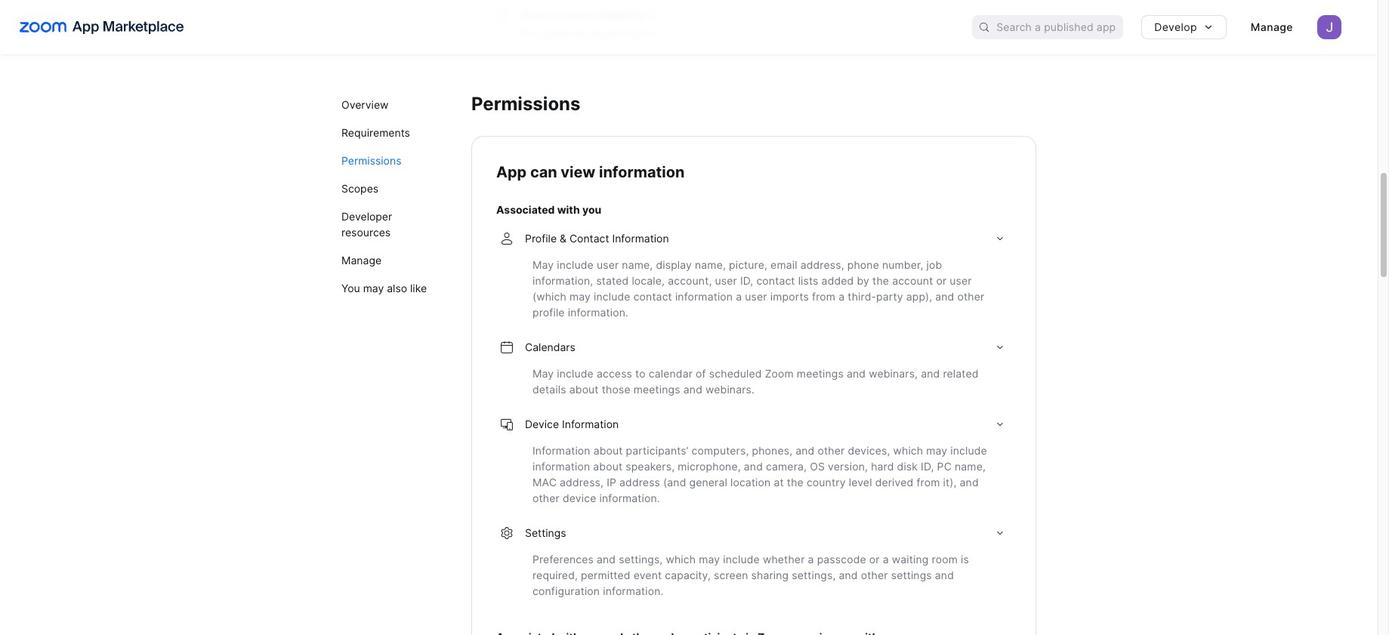 Task type: vqa. For each thing, say whether or not it's contained in the screenshot.
left settings,
yes



Task type: describe. For each thing, give the bounding box(es) containing it.
configuration
[[533, 585, 600, 597]]

scopes link
[[342, 175, 444, 203]]

those
[[602, 383, 631, 396]]

associated
[[496, 203, 555, 216]]

calendars button
[[496, 332, 1012, 362]]

manage button
[[1239, 15, 1306, 39]]

view
[[561, 163, 596, 181]]

learn more about user role tooltip
[[648, 9, 659, 20]]

account,
[[668, 274, 712, 287]]

developer resources link
[[342, 203, 444, 246]]

a left waiting
[[883, 553, 889, 566]]

(and
[[664, 476, 687, 489]]

you may also like link
[[342, 274, 444, 302]]

derived
[[876, 476, 914, 489]]

locale,
[[632, 274, 665, 287]]

a right whether
[[808, 553, 814, 566]]

include inside information about participants' computers, phones, and other devices, which may include information about speakers, microphone, and camera, os version, hard disk id, pc name, mac address, ip address (and general location at the country level derived from it), and other device information.
[[951, 444, 988, 457]]

device information button
[[496, 409, 1012, 439]]

details
[[533, 383, 567, 396]]

or inside may include user name, display name, picture, email address, phone number, job information, stated locale, account, user id, contact lists added by the account or user (which may include contact information a user imports from a third-party app), and other profile information.
[[937, 274, 947, 287]]

0 vertical spatial information
[[612, 232, 669, 244]]

display
[[656, 258, 692, 271]]

additional
[[538, 27, 587, 40]]

at
[[774, 476, 784, 489]]

&
[[560, 232, 567, 244]]

manage for the manage button
[[1251, 20, 1294, 33]]

information,
[[533, 274, 593, 287]]

1 horizontal spatial permissions
[[472, 93, 581, 114]]

webinars.
[[706, 383, 755, 396]]

os
[[810, 460, 825, 473]]

0 horizontal spatial contact
[[634, 290, 672, 303]]

whether
[[763, 553, 805, 566]]

address, inside information about participants' computers, phones, and other devices, which may include information about speakers, microphone, and camera, os version, hard disk id, pc name, mac address, ip address (and general location at the country level derived from it), and other device information.
[[560, 476, 604, 489]]

device
[[563, 492, 597, 504]]

party
[[877, 290, 904, 303]]

about inside may include  access to calendar of scheduled zoom meetings and webinars, and related details about those meetings and webinars.
[[570, 383, 599, 396]]

(which
[[533, 290, 567, 303]]

1 vertical spatial about
[[594, 444, 623, 457]]

may include user name, display name, picture, email address, phone number, job information, stated locale, account, user id, contact lists added by the account or user (which may include contact information a user imports from a third-party app), and other profile information.
[[533, 258, 985, 319]]

information inside information about participants' computers, phones, and other devices, which may include information about speakers, microphone, and camera, os version, hard disk id, pc name, mac address, ip address (and general location at the country level derived from it), and other device information.
[[533, 460, 590, 473]]

which inside information about participants' computers, phones, and other devices, which may include information about speakers, microphone, and camera, os version, hard disk id, pc name, mac address, ip address (and general location at the country level derived from it), and other device information.
[[894, 444, 924, 457]]

device information
[[525, 418, 619, 430]]

email
[[771, 258, 798, 271]]

app can view information
[[496, 163, 685, 181]]

camera,
[[766, 460, 807, 473]]

may inside information about participants' computers, phones, and other devices, which may include information about speakers, microphone, and camera, os version, hard disk id, pc name, mac address, ip address (and general location at the country level derived from it), and other device information.
[[927, 444, 948, 457]]

the inside may include user name, display name, picture, email address, phone number, job information, stated locale, account, user id, contact lists added by the account or user (which may include contact information a user imports from a third-party app), and other profile information.
[[873, 274, 890, 287]]

event
[[634, 569, 662, 582]]

no additional requirements
[[521, 27, 656, 40]]

develop button
[[1142, 15, 1227, 39]]

resources
[[342, 226, 391, 239]]

1 horizontal spatial meetings
[[797, 367, 844, 380]]

third-
[[848, 290, 877, 303]]

profile
[[525, 232, 557, 244]]

information. inside preferences and settings, which may include whether a passcode or a waiting room is required, permitted event capacity, screen sharing settings, and other settings and configuration information.
[[603, 585, 664, 597]]

may inside may include user name, display name, picture, email address, phone number, job information, stated locale, account, user id, contact lists added by the account or user (which may include contact information a user imports from a third-party app), and other profile information.
[[570, 290, 591, 303]]

zoom account eligibility
[[521, 8, 645, 21]]

information inside may include user name, display name, picture, email address, phone number, job information, stated locale, account, user id, contact lists added by the account or user (which may include contact information a user imports from a third-party app), and other profile information.
[[676, 290, 733, 303]]

profile
[[533, 306, 565, 319]]

capacity,
[[665, 569, 711, 582]]

room
[[932, 553, 958, 566]]

and down room
[[935, 569, 954, 582]]

requirements
[[342, 126, 410, 139]]

to
[[636, 367, 646, 380]]

requirements
[[590, 27, 656, 40]]

app),
[[907, 290, 933, 303]]

screen
[[714, 569, 749, 582]]

level
[[849, 476, 873, 489]]

contact
[[570, 232, 609, 244]]

scopes
[[342, 182, 379, 195]]

profile & contact information
[[525, 232, 669, 244]]

passcode
[[817, 553, 867, 566]]

Search text field
[[997, 16, 1124, 38]]

and up "location"
[[744, 460, 763, 473]]

number,
[[883, 258, 924, 271]]

sharing
[[752, 569, 789, 582]]

you
[[583, 203, 602, 216]]

no
[[521, 27, 535, 40]]

webinars,
[[869, 367, 918, 380]]

device
[[525, 418, 559, 430]]

ip
[[607, 476, 617, 489]]

mac
[[533, 476, 557, 489]]

information. inside may include user name, display name, picture, email address, phone number, job information, stated locale, account, user id, contact lists added by the account or user (which may include contact information a user imports from a third-party app), and other profile information.
[[568, 306, 629, 319]]

country
[[807, 476, 846, 489]]

and right it), in the bottom of the page
[[960, 476, 979, 489]]

address
[[620, 476, 661, 489]]

it),
[[944, 476, 957, 489]]

requirements link
[[342, 119, 444, 147]]

job
[[927, 258, 943, 271]]

a down the added
[[839, 290, 845, 303]]

developer resources
[[342, 210, 392, 239]]

phones,
[[752, 444, 793, 457]]

other down mac
[[533, 492, 560, 504]]

settings button
[[496, 518, 1012, 548]]

search a published app element
[[973, 15, 1124, 39]]

computers,
[[692, 444, 749, 457]]

0 vertical spatial information
[[599, 163, 685, 181]]

disk
[[897, 460, 918, 473]]

information. inside information about participants' computers, phones, and other devices, which may include information about speakers, microphone, and camera, os version, hard disk id, pc name, mac address, ip address (and general location at the country level derived from it), and other device information.
[[600, 492, 660, 504]]

lists
[[799, 274, 819, 287]]

and left related
[[921, 367, 940, 380]]

0 vertical spatial zoom
[[521, 8, 550, 21]]

added
[[822, 274, 854, 287]]

information inside information about participants' computers, phones, and other devices, which may include information about speakers, microphone, and camera, os version, hard disk id, pc name, mac address, ip address (and general location at the country level derived from it), and other device information.
[[533, 444, 591, 457]]

overview
[[342, 98, 389, 111]]

settings
[[892, 569, 932, 582]]

include inside may include  access to calendar of scheduled zoom meetings and webinars, and related details about those meetings and webinars.
[[557, 367, 594, 380]]

and left 'webinars,' at bottom right
[[847, 367, 866, 380]]



Task type: locate. For each thing, give the bounding box(es) containing it.
like
[[410, 282, 427, 295]]

0 horizontal spatial from
[[812, 290, 836, 303]]

include up details
[[557, 367, 594, 380]]

meetings down calendar
[[634, 383, 681, 396]]

may for may include user name, display name, picture, email address, phone number, job information, stated locale, account, user id, contact lists added by the account or user (which may include contact information a user imports from a third-party app), and other profile information.
[[533, 258, 554, 271]]

phone
[[848, 258, 880, 271]]

permissions link
[[342, 147, 444, 175]]

manage inside button
[[1251, 20, 1294, 33]]

zoom up no
[[521, 8, 550, 21]]

0 vertical spatial from
[[812, 290, 836, 303]]

may inside you may also like link
[[363, 282, 384, 295]]

0 horizontal spatial or
[[870, 553, 880, 566]]

1 vertical spatial zoom
[[765, 367, 794, 380]]

settings, down passcode
[[792, 569, 836, 582]]

1 horizontal spatial zoom
[[765, 367, 794, 380]]

devices,
[[848, 444, 891, 457]]

2 horizontal spatial name,
[[955, 460, 986, 473]]

1 vertical spatial id,
[[921, 460, 934, 473]]

permissions up app
[[472, 93, 581, 114]]

1 vertical spatial information
[[562, 418, 619, 430]]

and
[[936, 290, 955, 303], [847, 367, 866, 380], [921, 367, 940, 380], [684, 383, 703, 396], [796, 444, 815, 457], [744, 460, 763, 473], [960, 476, 979, 489], [597, 553, 616, 566], [839, 569, 858, 582], [935, 569, 954, 582]]

or
[[937, 274, 947, 287], [870, 553, 880, 566]]

waiting
[[892, 553, 929, 566]]

location
[[731, 476, 771, 489]]

with
[[557, 203, 580, 216]]

general
[[690, 476, 728, 489]]

the right at
[[787, 476, 804, 489]]

contact down locale,
[[634, 290, 672, 303]]

1 horizontal spatial id,
[[921, 460, 934, 473]]

may up the pc
[[927, 444, 948, 457]]

about
[[570, 383, 599, 396], [594, 444, 623, 457], [593, 460, 623, 473]]

contact
[[757, 274, 795, 287], [634, 290, 672, 303]]

may up capacity,
[[699, 553, 720, 566]]

other down passcode
[[861, 569, 888, 582]]

include
[[557, 258, 594, 271], [594, 290, 631, 303], [557, 367, 594, 380], [951, 444, 988, 457], [723, 553, 760, 566]]

1 vertical spatial from
[[917, 476, 940, 489]]

by
[[857, 274, 870, 287]]

1 horizontal spatial name,
[[695, 258, 726, 271]]

is
[[961, 553, 969, 566]]

information up mac
[[533, 460, 590, 473]]

can
[[530, 163, 557, 181]]

2 vertical spatial information
[[533, 460, 590, 473]]

1 horizontal spatial manage
[[1251, 20, 1294, 33]]

include down the stated
[[594, 290, 631, 303]]

microphone,
[[678, 460, 741, 473]]

preferences and settings, which may include whether a passcode or a waiting room is required, permitted event capacity, screen sharing settings, and other settings and configuration information.
[[533, 553, 969, 597]]

1 horizontal spatial address,
[[801, 258, 845, 271]]

may up details
[[533, 367, 554, 380]]

account up "additional"
[[553, 8, 595, 21]]

calendars
[[525, 340, 576, 353]]

which
[[894, 444, 924, 457], [666, 553, 696, 566]]

1 vertical spatial may
[[533, 367, 554, 380]]

1 horizontal spatial the
[[873, 274, 890, 287]]

may up information,
[[533, 258, 554, 271]]

settings, up event
[[619, 553, 663, 566]]

zoom
[[521, 8, 550, 21], [765, 367, 794, 380]]

zoom down calendars dropdown button
[[765, 367, 794, 380]]

1 vertical spatial meetings
[[634, 383, 681, 396]]

id, inside may include user name, display name, picture, email address, phone number, job information, stated locale, account, user id, contact lists added by the account or user (which may include contact information a user imports from a third-party app), and other profile information.
[[741, 274, 754, 287]]

0 horizontal spatial manage
[[342, 254, 382, 267]]

1 horizontal spatial account
[[893, 274, 934, 287]]

the right by
[[873, 274, 890, 287]]

address, inside may include user name, display name, picture, email address, phone number, job information, stated locale, account, user id, contact lists added by the account or user (which may include contact information a user imports from a third-party app), and other profile information.
[[801, 258, 845, 271]]

settings,
[[619, 553, 663, 566], [792, 569, 836, 582]]

may for may include  access to calendar of scheduled zoom meetings and webinars, and related details about those meetings and webinars.
[[533, 367, 554, 380]]

from down the added
[[812, 290, 836, 303]]

develop
[[1155, 20, 1198, 33]]

0 vertical spatial meetings
[[797, 367, 844, 380]]

0 horizontal spatial which
[[666, 553, 696, 566]]

account inside may include user name, display name, picture, email address, phone number, job information, stated locale, account, user id, contact lists added by the account or user (which may include contact information a user imports from a third-party app), and other profile information.
[[893, 274, 934, 287]]

0 vertical spatial information.
[[568, 306, 629, 319]]

information up you
[[599, 163, 685, 181]]

overview link
[[342, 91, 444, 119]]

0 horizontal spatial the
[[787, 476, 804, 489]]

0 horizontal spatial name,
[[622, 258, 653, 271]]

information. down address
[[600, 492, 660, 504]]

stated
[[597, 274, 629, 287]]

user
[[597, 258, 619, 271], [715, 274, 737, 287], [950, 274, 972, 287], [745, 290, 768, 303]]

0 vertical spatial address,
[[801, 258, 845, 271]]

0 vertical spatial the
[[873, 274, 890, 287]]

name,
[[622, 258, 653, 271], [695, 258, 726, 271], [955, 460, 986, 473]]

account
[[553, 8, 595, 21], [893, 274, 934, 287]]

0 vertical spatial about
[[570, 383, 599, 396]]

2 may from the top
[[533, 367, 554, 380]]

id, down picture, at right
[[741, 274, 754, 287]]

imports
[[771, 290, 809, 303]]

1 vertical spatial manage
[[342, 254, 382, 267]]

information. down the stated
[[568, 306, 629, 319]]

or right passcode
[[870, 553, 880, 566]]

id,
[[741, 274, 754, 287], [921, 460, 934, 473]]

0 vertical spatial contact
[[757, 274, 795, 287]]

1 horizontal spatial from
[[917, 476, 940, 489]]

from
[[812, 290, 836, 303], [917, 476, 940, 489]]

associated with you
[[496, 203, 602, 216]]

information down "account,"
[[676, 290, 733, 303]]

which up disk
[[894, 444, 924, 457]]

may right you
[[363, 282, 384, 295]]

2 vertical spatial information.
[[603, 585, 664, 597]]

a
[[736, 290, 742, 303], [839, 290, 845, 303], [808, 553, 814, 566], [883, 553, 889, 566]]

address,
[[801, 258, 845, 271], [560, 476, 604, 489]]

include up information,
[[557, 258, 594, 271]]

may inside may include user name, display name, picture, email address, phone number, job information, stated locale, account, user id, contact lists added by the account or user (which may include contact information a user imports from a third-party app), and other profile information.
[[533, 258, 554, 271]]

1 vertical spatial which
[[666, 553, 696, 566]]

banner
[[0, 0, 1378, 54]]

information up 'display' at the top left of page
[[612, 232, 669, 244]]

id, left the pc
[[921, 460, 934, 473]]

0 vertical spatial permissions
[[472, 93, 581, 114]]

hard
[[871, 460, 894, 473]]

may inside preferences and settings, which may include whether a passcode or a waiting room is required, permitted event capacity, screen sharing settings, and other settings and configuration information.
[[699, 553, 720, 566]]

0 horizontal spatial address,
[[560, 476, 604, 489]]

1 vertical spatial address,
[[560, 476, 604, 489]]

and up os
[[796, 444, 815, 457]]

address, up the device
[[560, 476, 604, 489]]

the inside information about participants' computers, phones, and other devices, which may include information about speakers, microphone, and camera, os version, hard disk id, pc name, mac address, ip address (and general location at the country level derived from it), and other device information.
[[787, 476, 804, 489]]

1 vertical spatial or
[[870, 553, 880, 566]]

information down device information
[[533, 444, 591, 457]]

which inside preferences and settings, which may include whether a passcode or a waiting room is required, permitted event capacity, screen sharing settings, and other settings and configuration information.
[[666, 553, 696, 566]]

participants'
[[626, 444, 689, 457]]

0 vertical spatial id,
[[741, 274, 754, 287]]

1 vertical spatial information.
[[600, 492, 660, 504]]

0 vertical spatial may
[[533, 258, 554, 271]]

id, inside information about participants' computers, phones, and other devices, which may include information about speakers, microphone, and camera, os version, hard disk id, pc name, mac address, ip address (and general location at the country level derived from it), and other device information.
[[921, 460, 934, 473]]

information
[[612, 232, 669, 244], [562, 418, 619, 430], [533, 444, 591, 457]]

include up the pc
[[951, 444, 988, 457]]

you
[[342, 282, 360, 295]]

may include  access to calendar of scheduled zoom meetings and webinars, and related details about those meetings and webinars.
[[533, 367, 979, 396]]

developer
[[342, 210, 392, 223]]

name, up "account,"
[[695, 258, 726, 271]]

1 horizontal spatial settings,
[[792, 569, 836, 582]]

information down those
[[562, 418, 619, 430]]

may inside may include  access to calendar of scheduled zoom meetings and webinars, and related details about those meetings and webinars.
[[533, 367, 554, 380]]

banner containing develop
[[0, 0, 1378, 54]]

app
[[496, 163, 527, 181]]

0 vertical spatial which
[[894, 444, 924, 457]]

zoom inside may include  access to calendar of scheduled zoom meetings and webinars, and related details about those meetings and webinars.
[[765, 367, 794, 380]]

0 vertical spatial or
[[937, 274, 947, 287]]

include inside preferences and settings, which may include whether a passcode or a waiting room is required, permitted event capacity, screen sharing settings, and other settings and configuration information.
[[723, 553, 760, 566]]

other inside preferences and settings, which may include whether a passcode or a waiting room is required, permitted event capacity, screen sharing settings, and other settings and configuration information.
[[861, 569, 888, 582]]

a down picture, at right
[[736, 290, 742, 303]]

1 vertical spatial permissions
[[342, 154, 402, 167]]

manage for manage link
[[342, 254, 382, 267]]

may
[[363, 282, 384, 295], [570, 290, 591, 303], [927, 444, 948, 457], [699, 553, 720, 566]]

may
[[533, 258, 554, 271], [533, 367, 554, 380]]

which up capacity,
[[666, 553, 696, 566]]

scheduled
[[709, 367, 762, 380]]

2 vertical spatial information
[[533, 444, 591, 457]]

0 vertical spatial settings,
[[619, 553, 663, 566]]

calendar
[[649, 367, 693, 380]]

1 vertical spatial settings,
[[792, 569, 836, 582]]

access
[[597, 367, 633, 380]]

1 vertical spatial the
[[787, 476, 804, 489]]

other up os
[[818, 444, 845, 457]]

1 vertical spatial contact
[[634, 290, 672, 303]]

account up app),
[[893, 274, 934, 287]]

picture,
[[729, 258, 768, 271]]

of
[[696, 367, 706, 380]]

also
[[387, 282, 407, 295]]

meetings
[[797, 367, 844, 380], [634, 383, 681, 396]]

preferences
[[533, 553, 594, 566]]

name, up it), in the bottom of the page
[[955, 460, 986, 473]]

0 horizontal spatial id,
[[741, 274, 754, 287]]

0 vertical spatial manage
[[1251, 20, 1294, 33]]

information about participants' computers, phones, and other devices, which may include information about speakers, microphone, and camera, os version, hard disk id, pc name, mac address, ip address (and general location at the country level derived from it), and other device information.
[[533, 444, 988, 504]]

name, inside information about participants' computers, phones, and other devices, which may include information about speakers, microphone, and camera, os version, hard disk id, pc name, mac address, ip address (and general location at the country level derived from it), and other device information.
[[955, 460, 986, 473]]

0 horizontal spatial account
[[553, 8, 595, 21]]

you may also like
[[342, 282, 427, 295]]

or inside preferences and settings, which may include whether a passcode or a waiting room is required, permitted event capacity, screen sharing settings, and other settings and configuration information.
[[870, 553, 880, 566]]

the
[[873, 274, 890, 287], [787, 476, 804, 489]]

and up permitted
[[597, 553, 616, 566]]

permissions down requirements
[[342, 154, 402, 167]]

1 horizontal spatial which
[[894, 444, 924, 457]]

0 vertical spatial account
[[553, 8, 595, 21]]

other inside may include user name, display name, picture, email address, phone number, job information, stated locale, account, user id, contact lists added by the account or user (which may include contact information a user imports from a third-party app), and other profile information.
[[958, 290, 985, 303]]

0 horizontal spatial meetings
[[634, 383, 681, 396]]

speakers,
[[626, 460, 675, 473]]

and right app),
[[936, 290, 955, 303]]

include up screen
[[723, 553, 760, 566]]

permitted
[[581, 569, 631, 582]]

and down passcode
[[839, 569, 858, 582]]

and down of
[[684, 383, 703, 396]]

name, up locale,
[[622, 258, 653, 271]]

address, up lists
[[801, 258, 845, 271]]

from inside may include user name, display name, picture, email address, phone number, job information, stated locale, account, user id, contact lists added by the account or user (which may include contact information a user imports from a third-party app), and other profile information.
[[812, 290, 836, 303]]

contact down 'email'
[[757, 274, 795, 287]]

1 vertical spatial account
[[893, 274, 934, 287]]

meetings down calendars dropdown button
[[797, 367, 844, 380]]

manage link
[[342, 246, 444, 274]]

0 horizontal spatial settings,
[[619, 553, 663, 566]]

from inside information about participants' computers, phones, and other devices, which may include information about speakers, microphone, and camera, os version, hard disk id, pc name, mac address, ip address (and general location at the country level derived from it), and other device information.
[[917, 476, 940, 489]]

or down job
[[937, 274, 947, 287]]

0 horizontal spatial zoom
[[521, 8, 550, 21]]

from left it), in the bottom of the page
[[917, 476, 940, 489]]

learn more about user role image
[[648, 9, 659, 20]]

required,
[[533, 569, 578, 582]]

1 vertical spatial information
[[676, 290, 733, 303]]

1 horizontal spatial contact
[[757, 274, 795, 287]]

other right app),
[[958, 290, 985, 303]]

0 horizontal spatial permissions
[[342, 154, 402, 167]]

2 vertical spatial about
[[593, 460, 623, 473]]

may down information,
[[570, 290, 591, 303]]

pc
[[938, 460, 952, 473]]

1 horizontal spatial or
[[937, 274, 947, 287]]

and inside may include user name, display name, picture, email address, phone number, job information, stated locale, account, user id, contact lists added by the account or user (which may include contact information a user imports from a third-party app), and other profile information.
[[936, 290, 955, 303]]

information.
[[568, 306, 629, 319], [600, 492, 660, 504], [603, 585, 664, 597]]

related
[[943, 367, 979, 380]]

manage
[[1251, 20, 1294, 33], [342, 254, 382, 267]]

information. down event
[[603, 585, 664, 597]]

1 may from the top
[[533, 258, 554, 271]]



